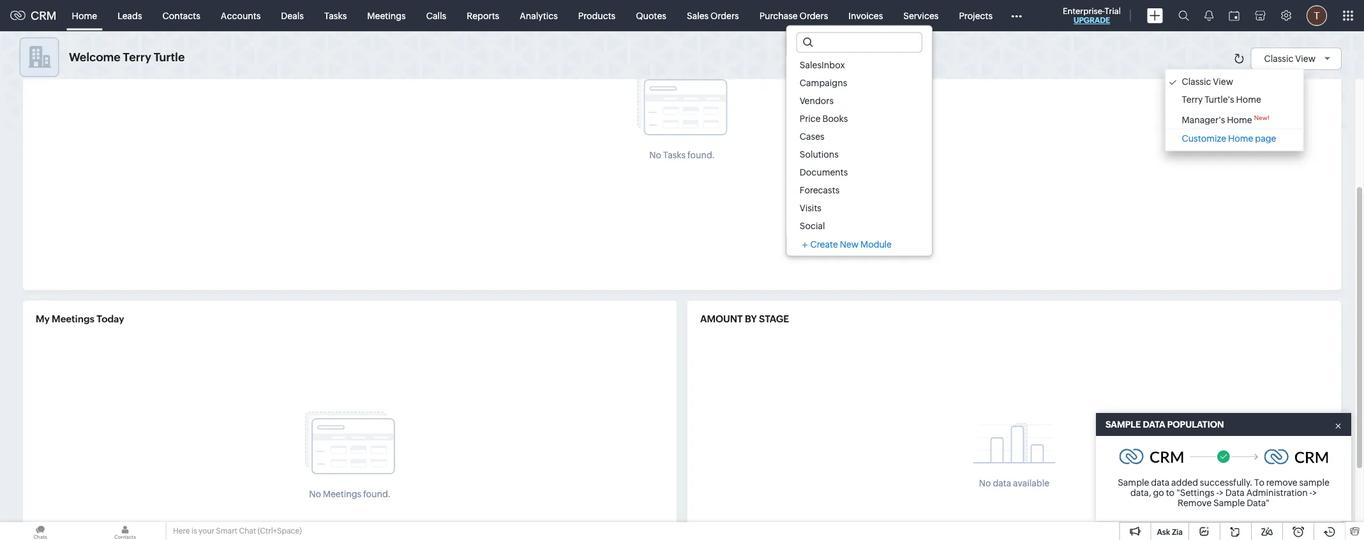 Task type: describe. For each thing, give the bounding box(es) containing it.
terry turtle's home link
[[1169, 94, 1300, 105]]

books
[[823, 113, 848, 124]]

go
[[1153, 488, 1164, 498]]

projects link
[[949, 0, 1003, 31]]

manager's home new!
[[1182, 114, 1270, 125]]

customize
[[1182, 133, 1226, 143]]

reports link
[[457, 0, 510, 31]]

(ctrl+space)
[[258, 527, 302, 535]]

sample for sample data population
[[1106, 419, 1141, 430]]

upgrade
[[1074, 16, 1110, 25]]

2 > from the left
[[1312, 488, 1317, 498]]

available
[[1013, 478, 1050, 488]]

price books
[[800, 113, 848, 124]]

deals
[[281, 11, 304, 21]]

view for the bottom classic view link
[[1213, 77, 1233, 87]]

Other Modules field
[[1003, 5, 1030, 26]]

sales orders
[[687, 11, 739, 21]]

ask
[[1157, 528, 1170, 536]]

to
[[1166, 488, 1175, 498]]

customize home page
[[1182, 133, 1276, 143]]

services
[[903, 11, 939, 21]]

campaigns link
[[787, 74, 932, 92]]

1 > from the left
[[1219, 488, 1224, 498]]

stage
[[759, 313, 789, 325]]

smart
[[216, 527, 237, 535]]

0 vertical spatial classic view link
[[1264, 53, 1335, 64]]

classic for classic view link to the top
[[1264, 53, 1294, 64]]

create new module
[[810, 239, 892, 249]]

vendors link
[[787, 92, 932, 109]]

trial
[[1105, 6, 1121, 16]]

contacts
[[163, 11, 200, 21]]

turtle
[[154, 51, 185, 64]]

by
[[745, 313, 757, 325]]

no for no data available
[[979, 478, 991, 488]]

social
[[800, 221, 825, 231]]

0 vertical spatial tasks
[[324, 11, 347, 21]]

forecasts
[[800, 185, 840, 195]]

cases
[[800, 131, 825, 141]]

crm image
[[1264, 449, 1328, 464]]

administration
[[1246, 488, 1308, 498]]

leads link
[[107, 0, 152, 31]]

home link
[[62, 0, 107, 31]]

0 horizontal spatial terry
[[123, 51, 151, 64]]

invoices
[[848, 11, 883, 21]]

home down manager's home new!
[[1228, 133, 1253, 143]]

terry turtle's home
[[1182, 94, 1261, 105]]

signals image
[[1205, 10, 1213, 21]]

price books link
[[787, 109, 932, 127]]

campaigns
[[800, 78, 847, 88]]

"settings
[[1176, 488, 1215, 498]]

is
[[191, 527, 197, 535]]

today
[[96, 313, 124, 325]]

2 horizontal spatial meetings
[[367, 11, 406, 21]]

create menu image
[[1147, 8, 1163, 23]]

no for no tasks found.
[[649, 150, 661, 160]]

home inside manager's home new!
[[1227, 115, 1252, 125]]

remove
[[1178, 498, 1212, 508]]

1 vertical spatial classic view link
[[1169, 77, 1300, 87]]

sample for sample data added successfully. to remove sample data, go to "settings -> data administration -> remove sample data"
[[1118, 477, 1149, 488]]

welcome terry turtle
[[69, 51, 185, 64]]

create new module link
[[802, 239, 892, 249]]

meetings for my meetings today
[[52, 313, 94, 325]]

products
[[578, 11, 615, 21]]

new
[[840, 239, 859, 249]]

crm
[[31, 9, 57, 22]]

products link
[[568, 0, 626, 31]]

Search Modules text field
[[797, 33, 922, 52]]

your
[[199, 527, 214, 535]]

purchase
[[759, 11, 798, 21]]

chats image
[[0, 522, 80, 540]]

reports
[[467, 11, 499, 21]]

my meetings today
[[36, 313, 124, 325]]

remove
[[1266, 477, 1298, 488]]

zia
[[1172, 528, 1183, 536]]

1 horizontal spatial tasks
[[663, 150, 686, 160]]

here
[[173, 527, 190, 535]]

customize home page link
[[1169, 133, 1300, 143]]

accounts
[[221, 11, 261, 21]]

orders for purchase orders
[[800, 11, 828, 21]]

data,
[[1130, 488, 1151, 498]]

salesinbox
[[800, 60, 845, 70]]

classic for the bottom classic view link
[[1182, 77, 1211, 87]]

calls link
[[416, 0, 457, 31]]

welcome
[[69, 51, 120, 64]]

enterprise-trial upgrade
[[1063, 6, 1121, 25]]

classic view for the bottom classic view link
[[1182, 77, 1233, 87]]

deals link
[[271, 0, 314, 31]]

meetings for no meetings found.
[[323, 489, 361, 499]]

list box containing salesinbox
[[787, 56, 932, 235]]



Task type: vqa. For each thing, say whether or not it's contained in the screenshot.
Sample associated with Sample data added successfully. To remove sample data, go to "Settings -> Data Administration -> Remove Sample Data"
yes



Task type: locate. For each thing, give the bounding box(es) containing it.
0 horizontal spatial view
[[1213, 77, 1233, 87]]

classic
[[1264, 53, 1294, 64], [1182, 77, 1211, 87]]

1 vertical spatial data
[[1225, 488, 1245, 498]]

meetings
[[367, 11, 406, 21], [52, 313, 94, 325], [323, 489, 361, 499]]

0 horizontal spatial data
[[993, 478, 1011, 488]]

>
[[1219, 488, 1224, 498], [1312, 488, 1317, 498]]

profile element
[[1299, 0, 1335, 31]]

classic view link up terry turtle's home link
[[1169, 77, 1300, 87]]

classic view for classic view link to the top
[[1264, 53, 1316, 64]]

1 vertical spatial view
[[1213, 77, 1233, 87]]

successfully.
[[1200, 477, 1253, 488]]

home
[[72, 11, 97, 21], [1236, 94, 1261, 105], [1227, 115, 1252, 125], [1228, 133, 1253, 143]]

purchase orders
[[759, 11, 828, 21]]

found. for no meetings found.
[[363, 489, 391, 499]]

2 vertical spatial sample
[[1213, 498, 1245, 508]]

visits
[[800, 203, 821, 213]]

orders right purchase
[[800, 11, 828, 21]]

create menu element
[[1139, 0, 1171, 31]]

1 vertical spatial found.
[[363, 489, 391, 499]]

invoices link
[[838, 0, 893, 31]]

orders right sales
[[710, 11, 739, 21]]

quotes
[[636, 11, 666, 21]]

data
[[1143, 419, 1165, 430], [1225, 488, 1245, 498]]

meetings link
[[357, 0, 416, 31]]

orders
[[710, 11, 739, 21], [800, 11, 828, 21]]

salesinbox link
[[787, 56, 932, 74]]

create
[[810, 239, 838, 249]]

0 horizontal spatial tasks
[[324, 11, 347, 21]]

price
[[800, 113, 821, 124]]

0 vertical spatial no
[[649, 150, 661, 160]]

1 horizontal spatial orders
[[800, 11, 828, 21]]

2 vertical spatial no
[[309, 489, 321, 499]]

view for classic view link to the top
[[1295, 53, 1316, 64]]

calls
[[426, 11, 446, 21]]

documents link
[[787, 163, 932, 181]]

2 orders from the left
[[800, 11, 828, 21]]

data"
[[1247, 498, 1270, 508]]

1 vertical spatial tasks
[[663, 150, 686, 160]]

analytics link
[[510, 0, 568, 31]]

sales
[[687, 11, 709, 21]]

0 vertical spatial data
[[1143, 419, 1165, 430]]

1 horizontal spatial classic
[[1264, 53, 1294, 64]]

signals element
[[1197, 0, 1221, 31]]

2 horizontal spatial no
[[979, 478, 991, 488]]

home up customize home page link
[[1227, 115, 1252, 125]]

population
[[1167, 419, 1224, 430]]

to
[[1254, 477, 1264, 488]]

0 vertical spatial found.
[[687, 150, 715, 160]]

0 horizontal spatial no
[[309, 489, 321, 499]]

no for no meetings found.
[[309, 489, 321, 499]]

documents
[[800, 167, 848, 177]]

classic up terry turtle's home link
[[1264, 53, 1294, 64]]

terry left turtle
[[123, 51, 151, 64]]

sample
[[1106, 419, 1141, 430], [1118, 477, 1149, 488], [1213, 498, 1245, 508]]

> right "settings
[[1219, 488, 1224, 498]]

1 horizontal spatial data
[[1151, 477, 1170, 488]]

visits link
[[787, 199, 932, 217]]

cases link
[[787, 127, 932, 145]]

found. for no tasks found.
[[687, 150, 715, 160]]

0 horizontal spatial data
[[1143, 419, 1165, 430]]

0 horizontal spatial classic view
[[1182, 77, 1233, 87]]

1 vertical spatial terry
[[1182, 94, 1203, 105]]

1 - from the left
[[1216, 488, 1219, 498]]

home right crm
[[72, 11, 97, 21]]

1 orders from the left
[[710, 11, 739, 21]]

2 vertical spatial meetings
[[323, 489, 361, 499]]

added
[[1171, 477, 1198, 488]]

data inside sample data added successfully. to remove sample data, go to "settings -> data administration -> remove sample data"
[[1225, 488, 1245, 498]]

0 vertical spatial meetings
[[367, 11, 406, 21]]

0 horizontal spatial found.
[[363, 489, 391, 499]]

1 vertical spatial classic
[[1182, 77, 1211, 87]]

ask zia
[[1157, 528, 1183, 536]]

classic up turtle's
[[1182, 77, 1211, 87]]

terry
[[123, 51, 151, 64], [1182, 94, 1203, 105]]

1 vertical spatial meetings
[[52, 313, 94, 325]]

0 horizontal spatial orders
[[710, 11, 739, 21]]

1 horizontal spatial data
[[1225, 488, 1245, 498]]

found.
[[687, 150, 715, 160], [363, 489, 391, 499]]

no tasks found.
[[649, 150, 715, 160]]

analytics
[[520, 11, 558, 21]]

classic view up turtle's
[[1182, 77, 1233, 87]]

services link
[[893, 0, 949, 31]]

- right "settings
[[1216, 488, 1219, 498]]

profile image
[[1307, 5, 1327, 26]]

0 horizontal spatial -
[[1216, 488, 1219, 498]]

data left added
[[1151, 477, 1170, 488]]

leads
[[118, 11, 142, 21]]

0 vertical spatial terry
[[123, 51, 151, 64]]

1 horizontal spatial -
[[1310, 488, 1312, 498]]

sample data population
[[1106, 419, 1224, 430]]

calendar image
[[1229, 11, 1240, 21]]

data for added
[[1151, 477, 1170, 488]]

1 horizontal spatial classic view
[[1264, 53, 1316, 64]]

0 horizontal spatial classic
[[1182, 77, 1211, 87]]

no data available
[[979, 478, 1050, 488]]

1 horizontal spatial found.
[[687, 150, 715, 160]]

contacts link
[[152, 0, 211, 31]]

contacts image
[[85, 522, 165, 540]]

1 horizontal spatial >
[[1312, 488, 1317, 498]]

solutions link
[[787, 145, 932, 163]]

1 horizontal spatial meetings
[[323, 489, 361, 499]]

classic view down profile element
[[1264, 53, 1316, 64]]

sample data added successfully. to remove sample data, go to "settings -> data administration -> remove sample data"
[[1118, 477, 1330, 508]]

1 vertical spatial classic view
[[1182, 77, 1233, 87]]

0 horizontal spatial meetings
[[52, 313, 94, 325]]

no meetings found.
[[309, 489, 391, 499]]

view up terry turtle's home
[[1213, 77, 1233, 87]]

quotes link
[[626, 0, 677, 31]]

1 horizontal spatial view
[[1295, 53, 1316, 64]]

0 horizontal spatial >
[[1219, 488, 1224, 498]]

data
[[1151, 477, 1170, 488], [993, 478, 1011, 488]]

enterprise-
[[1063, 6, 1105, 16]]

vendors
[[800, 95, 834, 106]]

view
[[1295, 53, 1316, 64], [1213, 77, 1233, 87]]

0 vertical spatial view
[[1295, 53, 1316, 64]]

accounts link
[[211, 0, 271, 31]]

home up the new!
[[1236, 94, 1261, 105]]

search image
[[1178, 10, 1189, 21]]

my
[[36, 313, 50, 325]]

here is your smart chat (ctrl+space)
[[173, 527, 302, 535]]

data for available
[[993, 478, 1011, 488]]

classic view link down profile element
[[1264, 53, 1335, 64]]

tasks
[[324, 11, 347, 21], [663, 150, 686, 160]]

social link
[[787, 217, 932, 235]]

list box
[[787, 56, 932, 235]]

- right remove at the right bottom of page
[[1310, 488, 1312, 498]]

turtle's
[[1205, 94, 1234, 105]]

purchase orders link
[[749, 0, 838, 31]]

data left available
[[993, 478, 1011, 488]]

-
[[1216, 488, 1219, 498], [1310, 488, 1312, 498]]

0 vertical spatial classic
[[1264, 53, 1294, 64]]

search element
[[1171, 0, 1197, 31]]

projects
[[959, 11, 993, 21]]

0 vertical spatial sample
[[1106, 419, 1141, 430]]

> right remove at the right bottom of page
[[1312, 488, 1317, 498]]

view down profile element
[[1295, 53, 1316, 64]]

page
[[1255, 133, 1276, 143]]

data left data"
[[1225, 488, 1245, 498]]

orders for sales orders
[[710, 11, 739, 21]]

1 vertical spatial no
[[979, 478, 991, 488]]

no
[[649, 150, 661, 160], [979, 478, 991, 488], [309, 489, 321, 499]]

module
[[860, 239, 892, 249]]

new!
[[1254, 114, 1270, 121]]

terry up manager's
[[1182, 94, 1203, 105]]

data left population
[[1143, 419, 1165, 430]]

1 horizontal spatial terry
[[1182, 94, 1203, 105]]

0 vertical spatial classic view
[[1264, 53, 1316, 64]]

1 vertical spatial sample
[[1118, 477, 1149, 488]]

sample
[[1299, 477, 1330, 488]]

forecasts link
[[787, 181, 932, 199]]

classic view
[[1264, 53, 1316, 64], [1182, 77, 1233, 87]]

2 - from the left
[[1310, 488, 1312, 498]]

amount by stage
[[700, 313, 789, 325]]

data inside sample data added successfully. to remove sample data, go to "settings -> data administration -> remove sample data"
[[1151, 477, 1170, 488]]

chat
[[239, 527, 256, 535]]

1 horizontal spatial no
[[649, 150, 661, 160]]



